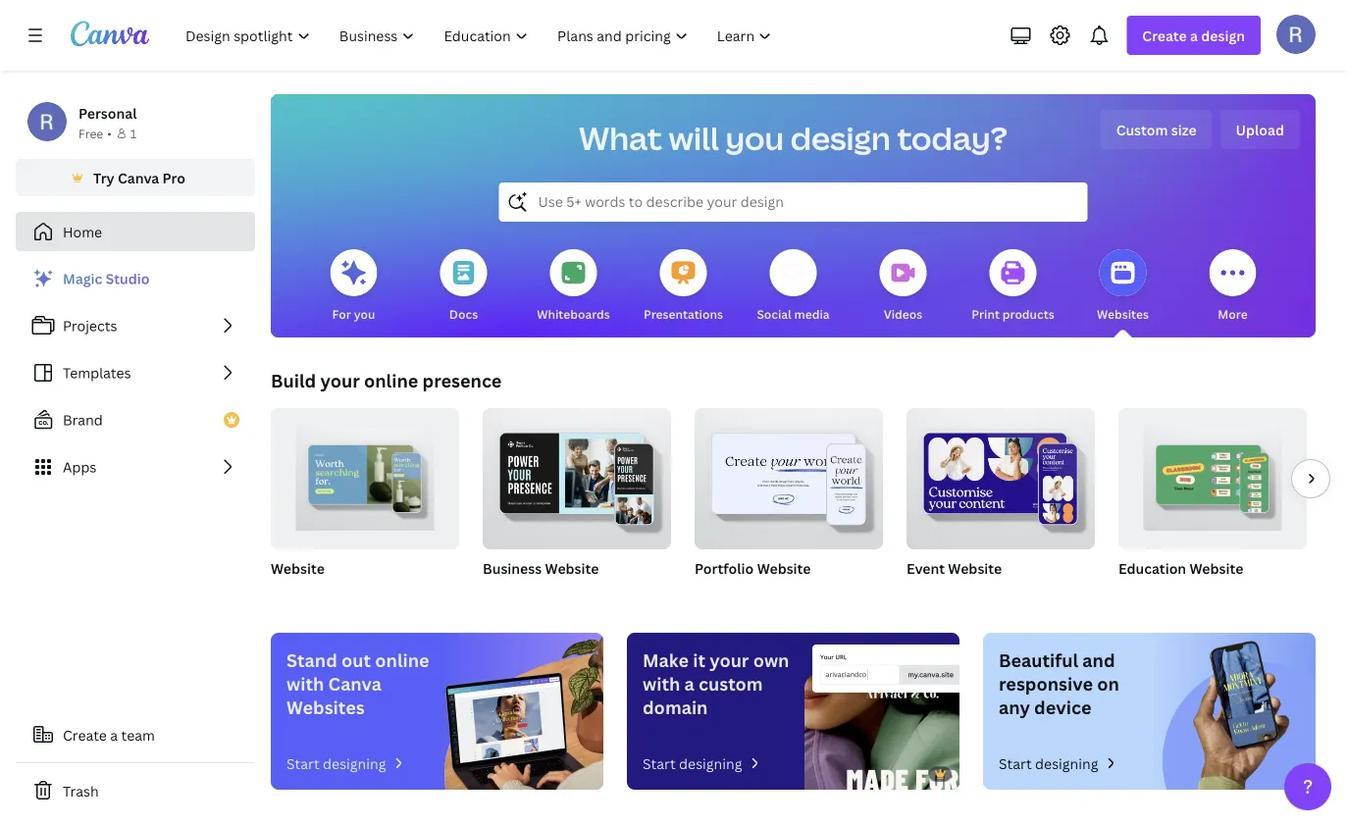 Task type: vqa. For each thing, say whether or not it's contained in the screenshot.
+ add page
no



Task type: locate. For each thing, give the bounding box(es) containing it.
will
[[669, 117, 719, 159]]

try
[[93, 168, 114, 187]]

1 vertical spatial you
[[354, 306, 375, 322]]

create up custom size dropdown button
[[1143, 26, 1187, 45]]

websites down stand
[[287, 695, 365, 719]]

2 horizontal spatial start designing
[[999, 754, 1099, 773]]

print products button
[[972, 236, 1055, 338]]

0 vertical spatial you
[[726, 117, 784, 159]]

start
[[287, 754, 320, 773], [643, 754, 676, 773], [999, 754, 1032, 773]]

online inside stand out online with canva websites
[[375, 648, 429, 672]]

with left the it
[[643, 672, 680, 696]]

1 horizontal spatial create
[[1143, 26, 1187, 45]]

trash
[[63, 782, 99, 800]]

websites right products
[[1097, 306, 1149, 322]]

create inside create a team button
[[63, 726, 107, 744]]

1 horizontal spatial start
[[643, 754, 676, 773]]

whiteboards
[[537, 306, 610, 322]]

0 horizontal spatial start
[[287, 754, 320, 773]]

website inside 'group'
[[757, 559, 811, 578]]

a up size
[[1191, 26, 1198, 45]]

0 vertical spatial a
[[1191, 26, 1198, 45]]

start designing down device
[[999, 754, 1099, 773]]

templates link
[[16, 353, 255, 393]]

2 start designing from the left
[[643, 754, 742, 773]]

0 vertical spatial design
[[1202, 26, 1245, 45]]

business website group
[[483, 400, 671, 603]]

pro
[[162, 168, 185, 187]]

group for portfolio website
[[695, 400, 883, 550]]

a inside make it your own with a custom domain
[[685, 672, 695, 696]]

2 horizontal spatial a
[[1191, 26, 1198, 45]]

start down stand out online with canva websites
[[287, 754, 320, 773]]

create a team button
[[16, 715, 255, 755]]

design
[[1202, 26, 1245, 45], [791, 117, 891, 159]]

custom
[[699, 672, 763, 696]]

portfolio website group
[[695, 400, 883, 603]]

a left team
[[110, 726, 118, 744]]

designing down device
[[1036, 754, 1099, 773]]

website right the business
[[545, 559, 599, 578]]

you right for
[[354, 306, 375, 322]]

it
[[693, 648, 706, 672]]

list containing magic studio
[[16, 259, 255, 487]]

for you
[[332, 306, 375, 322]]

domain
[[643, 695, 708, 719]]

trash link
[[16, 771, 255, 811]]

2 designing from the left
[[679, 754, 742, 773]]

a left custom
[[685, 672, 695, 696]]

1 horizontal spatial a
[[685, 672, 695, 696]]

create
[[1143, 26, 1187, 45], [63, 726, 107, 744]]

2 with from the left
[[643, 672, 680, 696]]

event website
[[907, 559, 1002, 578]]

out
[[342, 648, 371, 672]]

website
[[271, 559, 325, 578], [545, 559, 599, 578], [757, 559, 811, 578], [948, 559, 1002, 578], [1190, 559, 1244, 578]]

website for business website
[[545, 559, 599, 578]]

1 horizontal spatial websites
[[1097, 306, 1149, 322]]

None search field
[[499, 183, 1088, 222]]

more button
[[1210, 236, 1257, 338]]

create left team
[[63, 726, 107, 744]]

0 horizontal spatial you
[[354, 306, 375, 322]]

team
[[121, 726, 155, 744]]

start designing down domain
[[643, 754, 742, 773]]

1 horizontal spatial with
[[643, 672, 680, 696]]

5 group from the left
[[1119, 400, 1307, 550]]

make it your own with a custom domain
[[643, 648, 790, 719]]

0 horizontal spatial with
[[287, 672, 324, 696]]

magic studio
[[63, 269, 150, 288]]

0 horizontal spatial canva
[[118, 168, 159, 187]]

apps link
[[16, 448, 255, 487]]

designing down stand out online with canva websites
[[323, 754, 386, 773]]

1 vertical spatial online
[[375, 648, 429, 672]]

1 start from the left
[[287, 754, 320, 773]]

beautiful and responsive on any device
[[999, 648, 1120, 719]]

designing for websites
[[323, 754, 386, 773]]

portfolio website
[[695, 559, 811, 578]]

group for education website
[[1119, 400, 1307, 550]]

0 horizontal spatial create
[[63, 726, 107, 744]]

presentations
[[644, 306, 723, 322]]

design up the search search box
[[791, 117, 891, 159]]

0 vertical spatial canva
[[118, 168, 159, 187]]

website right 'education' on the bottom right of page
[[1190, 559, 1244, 578]]

today?
[[897, 117, 1008, 159]]

websites
[[1097, 306, 1149, 322], [287, 695, 365, 719]]

website group
[[271, 400, 459, 603]]

designing for device
[[1036, 754, 1099, 773]]

and
[[1083, 648, 1115, 672]]

free •
[[79, 125, 112, 141]]

designing down domain
[[679, 754, 742, 773]]

1 start designing from the left
[[287, 754, 386, 773]]

websites button
[[1097, 236, 1149, 338]]

apps
[[63, 458, 97, 476]]

list
[[16, 259, 255, 487]]

designing
[[323, 754, 386, 773], [679, 754, 742, 773], [1036, 754, 1099, 773]]

start down any
[[999, 754, 1032, 773]]

website up stand
[[271, 559, 325, 578]]

1 vertical spatial a
[[685, 672, 695, 696]]

0 horizontal spatial designing
[[323, 754, 386, 773]]

free
[[79, 125, 103, 141]]

videos
[[884, 306, 923, 322]]

start down domain
[[643, 754, 676, 773]]

design left ruby anderson icon
[[1202, 26, 1245, 45]]

2 vertical spatial a
[[110, 726, 118, 744]]

2 horizontal spatial designing
[[1036, 754, 1099, 773]]

4 website from the left
[[948, 559, 1002, 578]]

0 horizontal spatial your
[[320, 369, 360, 393]]

1 vertical spatial your
[[710, 648, 749, 672]]

0 horizontal spatial a
[[110, 726, 118, 744]]

social media
[[757, 306, 830, 322]]

a inside dropdown button
[[1191, 26, 1198, 45]]

1 vertical spatial design
[[791, 117, 891, 159]]

2 start from the left
[[643, 754, 676, 773]]

more
[[1218, 306, 1248, 322]]

1 designing from the left
[[323, 754, 386, 773]]

1 with from the left
[[287, 672, 324, 696]]

websites inside stand out online with canva websites
[[287, 695, 365, 719]]

what will you design today?
[[579, 117, 1008, 159]]

0 horizontal spatial start designing
[[287, 754, 386, 773]]

magic
[[63, 269, 102, 288]]

start designing down stand out online with canva websites
[[287, 754, 386, 773]]

your right the it
[[710, 648, 749, 672]]

website for education website
[[1190, 559, 1244, 578]]

with
[[287, 672, 324, 696], [643, 672, 680, 696]]

a inside button
[[110, 726, 118, 744]]

website right portfolio
[[757, 559, 811, 578]]

business website
[[483, 559, 599, 578]]

create inside create a design dropdown button
[[1143, 26, 1187, 45]]

responsive
[[999, 672, 1093, 696]]

home
[[63, 222, 102, 241]]

online right the out
[[375, 648, 429, 672]]

start designing for a
[[643, 754, 742, 773]]

home link
[[16, 212, 255, 251]]

2 horizontal spatial start
[[999, 754, 1032, 773]]

3 group from the left
[[695, 400, 883, 550]]

canva
[[118, 168, 159, 187], [328, 672, 382, 696]]

start designing
[[287, 754, 386, 773], [643, 754, 742, 773], [999, 754, 1099, 773]]

you
[[726, 117, 784, 159], [354, 306, 375, 322]]

0 horizontal spatial websites
[[287, 695, 365, 719]]

1 vertical spatial websites
[[287, 695, 365, 719]]

1 vertical spatial create
[[63, 726, 107, 744]]

0 vertical spatial create
[[1143, 26, 1187, 45]]

2 website from the left
[[545, 559, 599, 578]]

personal
[[79, 104, 137, 122]]

presence
[[423, 369, 502, 393]]

try canva pro
[[93, 168, 185, 187]]

any
[[999, 695, 1030, 719]]

website right event
[[948, 559, 1002, 578]]

make
[[643, 648, 689, 672]]

group
[[271, 400, 459, 550], [483, 400, 671, 550], [695, 400, 883, 550], [907, 400, 1095, 550], [1119, 400, 1307, 550]]

start for stand out online with canva websites
[[287, 754, 320, 773]]

with left the out
[[287, 672, 324, 696]]

your
[[320, 369, 360, 393], [710, 648, 749, 672]]

stand out online with canva websites
[[287, 648, 429, 719]]

online
[[364, 369, 418, 393], [375, 648, 429, 672]]

1 horizontal spatial you
[[726, 117, 784, 159]]

3 start from the left
[[999, 754, 1032, 773]]

social media button
[[757, 236, 830, 338]]

0 vertical spatial websites
[[1097, 306, 1149, 322]]

upload button
[[1220, 110, 1300, 149]]

1 horizontal spatial canva
[[328, 672, 382, 696]]

your right build
[[320, 369, 360, 393]]

custom
[[1117, 120, 1168, 139]]

education website
[[1119, 559, 1244, 578]]

projects
[[63, 317, 117, 335]]

1 group from the left
[[271, 400, 459, 550]]

1 horizontal spatial designing
[[679, 754, 742, 773]]

1 horizontal spatial design
[[1202, 26, 1245, 45]]

3 start designing from the left
[[999, 754, 1099, 773]]

templates
[[63, 364, 131, 382]]

magic studio link
[[16, 259, 255, 298]]

you right will
[[726, 117, 784, 159]]

1 horizontal spatial start designing
[[643, 754, 742, 773]]

build your online presence
[[271, 369, 502, 393]]

print
[[972, 306, 1000, 322]]

1 vertical spatial canva
[[328, 672, 382, 696]]

5 website from the left
[[1190, 559, 1244, 578]]

0 vertical spatial online
[[364, 369, 418, 393]]

1 horizontal spatial your
[[710, 648, 749, 672]]

create for create a design
[[1143, 26, 1187, 45]]

online for out
[[375, 648, 429, 672]]

3 website from the left
[[757, 559, 811, 578]]

online left presence
[[364, 369, 418, 393]]

3 designing from the left
[[1036, 754, 1099, 773]]

start designing for websites
[[287, 754, 386, 773]]

a
[[1191, 26, 1198, 45], [685, 672, 695, 696], [110, 726, 118, 744]]



Task type: describe. For each thing, give the bounding box(es) containing it.
size
[[1172, 120, 1197, 139]]

event
[[907, 559, 945, 578]]

projects link
[[16, 306, 255, 345]]

try canva pro button
[[16, 159, 255, 196]]

on
[[1097, 672, 1120, 696]]

device
[[1035, 695, 1092, 719]]

with inside stand out online with canva websites
[[287, 672, 324, 696]]

print products
[[972, 306, 1055, 322]]

education website group
[[1119, 400, 1307, 603]]

2 group from the left
[[483, 400, 671, 550]]

online for your
[[364, 369, 418, 393]]

education
[[1119, 559, 1187, 578]]

videos button
[[880, 236, 927, 338]]

upload
[[1236, 120, 1285, 139]]

Search search field
[[538, 184, 1049, 221]]

website for portfolio website
[[757, 559, 811, 578]]

a for team
[[110, 726, 118, 744]]

canva inside button
[[118, 168, 159, 187]]

own
[[753, 648, 790, 672]]

design inside create a design dropdown button
[[1202, 26, 1245, 45]]

ruby anderson image
[[1277, 14, 1316, 54]]

start designing for device
[[999, 754, 1099, 773]]

presentations button
[[644, 236, 723, 338]]

portfolio
[[695, 559, 754, 578]]

designing for a
[[679, 754, 742, 773]]

social
[[757, 306, 792, 322]]

1
[[130, 125, 137, 141]]

brand
[[63, 411, 103, 429]]

your inside make it your own with a custom domain
[[710, 648, 749, 672]]

you inside button
[[354, 306, 375, 322]]

create a design button
[[1127, 16, 1261, 55]]

create a design
[[1143, 26, 1245, 45]]

studio
[[106, 269, 150, 288]]

stand
[[287, 648, 337, 672]]

create for create a team
[[63, 726, 107, 744]]

brand link
[[16, 400, 255, 440]]

beautiful
[[999, 648, 1079, 672]]

canva inside stand out online with canva websites
[[328, 672, 382, 696]]

start for beautiful and responsive on any device
[[999, 754, 1032, 773]]

whiteboards button
[[537, 236, 610, 338]]

website for event website
[[948, 559, 1002, 578]]

0 horizontal spatial design
[[791, 117, 891, 159]]

create a team
[[63, 726, 155, 744]]

for you button
[[330, 236, 377, 338]]

docs
[[449, 306, 478, 322]]

with inside make it your own with a custom domain
[[643, 672, 680, 696]]

event website group
[[907, 400, 1095, 603]]

group for website
[[271, 400, 459, 550]]

media
[[795, 306, 830, 322]]

top level navigation element
[[173, 16, 789, 55]]

start for make it your own with a custom domain
[[643, 754, 676, 773]]

products
[[1003, 306, 1055, 322]]

0 vertical spatial your
[[320, 369, 360, 393]]

for
[[332, 306, 351, 322]]

what
[[579, 117, 663, 159]]

business
[[483, 559, 542, 578]]

a for design
[[1191, 26, 1198, 45]]

4 group from the left
[[907, 400, 1095, 550]]

build
[[271, 369, 316, 393]]

1 website from the left
[[271, 559, 325, 578]]

custom size
[[1117, 120, 1197, 139]]

docs button
[[440, 236, 487, 338]]

custom size button
[[1101, 110, 1213, 149]]

•
[[107, 125, 112, 141]]



